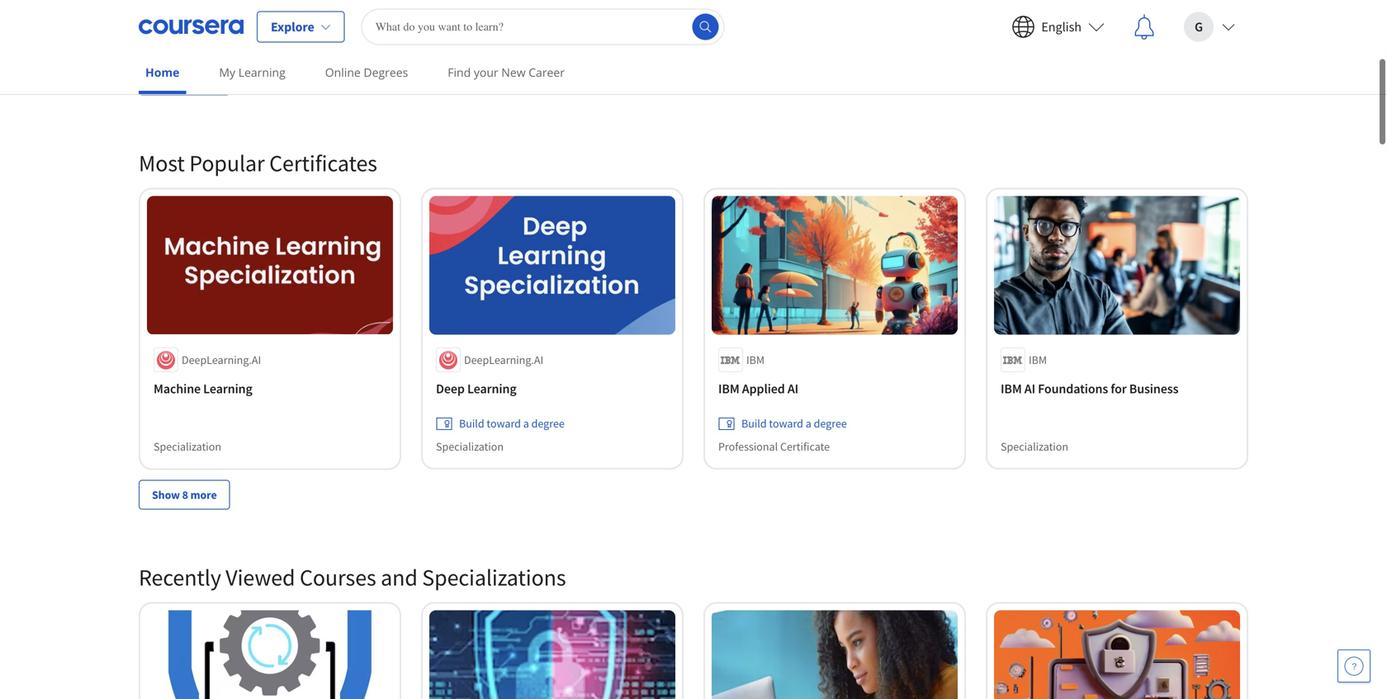 Task type: vqa. For each thing, say whether or not it's contained in the screenshot.
TRANSLATORS link
no



Task type: describe. For each thing, give the bounding box(es) containing it.
career
[[529, 64, 565, 80]]

3 earn a degree from the left
[[1024, 2, 1090, 17]]

3 degree from the left
[[718, 22, 752, 37]]

degrees
[[364, 64, 408, 80]]

online
[[325, 64, 361, 80]]

professional
[[718, 436, 778, 451]]

build toward a degree for deep learning
[[459, 413, 565, 428]]

help center image
[[1344, 656, 1364, 676]]

specialization for ibm
[[1001, 436, 1068, 451]]

popular
[[189, 145, 265, 174]]

my learning link
[[213, 54, 292, 91]]

explore button
[[257, 11, 345, 43]]

2 ai from the left
[[1024, 378, 1035, 394]]

most
[[139, 145, 185, 174]]

online degrees
[[325, 64, 408, 80]]

deep
[[436, 378, 465, 394]]

specializations
[[422, 560, 566, 589]]

professional certificate
[[718, 436, 830, 451]]

for
[[1111, 378, 1127, 394]]

2 earn a degree from the left
[[459, 2, 525, 17]]

deeplearning.ai for machine learning
[[182, 349, 261, 364]]

show for show 8 more button within the earn your degree collection 'element'
[[152, 70, 180, 85]]

show 8 more button inside earn your degree collection 'element'
[[139, 62, 230, 92]]

ibm up the foundations
[[1029, 349, 1047, 364]]

8 for show 8 more button within the earn your degree collection 'element'
[[182, 70, 188, 85]]

applied
[[742, 378, 785, 394]]

2 earn from the left
[[459, 2, 481, 17]]

degree up find your new career "link"
[[492, 2, 525, 17]]

your
[[474, 64, 498, 80]]

certificates
[[269, 145, 377, 174]]

english
[[1041, 19, 1082, 35]]

new
[[501, 64, 526, 80]]

business
[[1129, 378, 1179, 394]]

1 earn from the left
[[177, 2, 199, 17]]

find your new career
[[448, 64, 565, 80]]

2 specialization from the left
[[436, 436, 504, 451]]

most popular certificates collection element
[[129, 119, 1258, 533]]

ibm left applied at the right bottom of the page
[[718, 378, 740, 394]]

ibm ai foundations for business link
[[1001, 376, 1234, 396]]

most popular certificates
[[139, 145, 377, 174]]

ibm left the foundations
[[1001, 378, 1022, 394]]

more for show 8 more button within the most popular certificates collection element
[[190, 484, 217, 499]]

ibm applied ai link
[[718, 376, 951, 396]]



Task type: locate. For each thing, give the bounding box(es) containing it.
degree up "english"
[[1057, 2, 1090, 17]]

show 8 more button
[[139, 62, 230, 92], [139, 477, 230, 506]]

8 inside most popular certificates collection element
[[182, 484, 188, 499]]

g button
[[1171, 0, 1248, 53]]

2 8 from the top
[[182, 484, 188, 499]]

ibm applied ai
[[718, 378, 798, 394]]

ai left the foundations
[[1024, 378, 1035, 394]]

build toward a degree for ibm applied ai
[[741, 413, 847, 428]]

show 8 more for show 8 more button within the earn your degree collection 'element'
[[152, 70, 217, 85]]

more inside earn your degree collection 'element'
[[190, 70, 217, 85]]

specialization
[[154, 436, 221, 451], [436, 436, 504, 451], [1001, 436, 1068, 451]]

build for applied
[[741, 413, 767, 428]]

build up the professional
[[741, 413, 767, 428]]

1 horizontal spatial toward
[[769, 413, 803, 428]]

recently viewed courses and specializations
[[139, 560, 566, 589]]

1 horizontal spatial earn a degree
[[459, 2, 525, 17]]

8 for show 8 more button within the most popular certificates collection element
[[182, 484, 188, 499]]

What do you want to learn? text field
[[361, 9, 725, 45]]

1 vertical spatial 8
[[182, 484, 188, 499]]

online degrees link
[[319, 54, 415, 91]]

learning right my
[[238, 64, 285, 80]]

0 vertical spatial show 8 more button
[[139, 62, 230, 92]]

0 vertical spatial show
[[152, 70, 180, 85]]

specialization for machine
[[154, 436, 221, 451]]

2 horizontal spatial specialization
[[1001, 436, 1068, 451]]

0 vertical spatial more
[[190, 70, 217, 85]]

4 degree from the left
[[1001, 22, 1035, 37]]

more
[[190, 70, 217, 85], [190, 484, 217, 499]]

show 8 more
[[152, 70, 217, 85], [152, 484, 217, 499]]

learning for deep learning
[[467, 378, 517, 394]]

certificate
[[780, 436, 830, 451]]

2 show 8 more from the top
[[152, 484, 217, 499]]

ibm up ibm applied ai
[[746, 349, 765, 364]]

degree up my
[[209, 2, 243, 17]]

earn a degree up the your on the left top of the page
[[459, 2, 525, 17]]

1 deeplearning.ai from the left
[[182, 349, 261, 364]]

and
[[381, 560, 418, 589]]

more inside most popular certificates collection element
[[190, 484, 217, 499]]

a
[[201, 2, 207, 17], [484, 2, 489, 17], [1048, 2, 1054, 17], [523, 413, 529, 428], [806, 413, 811, 428]]

show 8 more for show 8 more button within the most popular certificates collection element
[[152, 484, 217, 499]]

toward
[[487, 413, 521, 428], [769, 413, 803, 428]]

show 8 more inside most popular certificates collection element
[[152, 484, 217, 499]]

learning right "machine"
[[203, 378, 252, 394]]

g
[[1195, 19, 1203, 35]]

courses
[[300, 560, 376, 589]]

0 horizontal spatial earn a degree
[[177, 2, 243, 17]]

deeplearning.ai up the "machine learning"
[[182, 349, 261, 364]]

3 specialization from the left
[[1001, 436, 1068, 451]]

degree up certificate
[[814, 413, 847, 428]]

foundations
[[1038, 378, 1108, 394]]

1 show from the top
[[152, 70, 180, 85]]

1 specialization from the left
[[154, 436, 221, 451]]

viewed
[[226, 560, 295, 589]]

show
[[152, 70, 180, 85], [152, 484, 180, 499]]

more for show 8 more button within the earn your degree collection 'element'
[[190, 70, 217, 85]]

home link
[[139, 54, 186, 94]]

1 degree from the left
[[154, 22, 187, 37]]

1 build from the left
[[459, 413, 484, 428]]

1 show 8 more from the top
[[152, 70, 217, 85]]

show inside earn your degree collection 'element'
[[152, 70, 180, 85]]

1 horizontal spatial deeplearning.ai
[[464, 349, 543, 364]]

find
[[448, 64, 471, 80]]

degree
[[154, 22, 187, 37], [436, 22, 470, 37], [718, 22, 752, 37], [1001, 22, 1035, 37]]

specialization down "machine"
[[154, 436, 221, 451]]

1 earn a degree from the left
[[177, 2, 243, 17]]

learning right deep
[[467, 378, 517, 394]]

0 horizontal spatial build toward a degree
[[459, 413, 565, 428]]

2 deeplearning.ai from the left
[[464, 349, 543, 364]]

1 more from the top
[[190, 70, 217, 85]]

earn a degree
[[177, 2, 243, 17], [459, 2, 525, 17], [1024, 2, 1090, 17]]

show for show 8 more button within the most popular certificates collection element
[[152, 484, 180, 499]]

1 vertical spatial more
[[190, 484, 217, 499]]

build
[[459, 413, 484, 428], [741, 413, 767, 428]]

1 horizontal spatial build
[[741, 413, 767, 428]]

2 horizontal spatial earn
[[1024, 2, 1046, 17]]

recently
[[139, 560, 221, 589]]

toward down deep learning
[[487, 413, 521, 428]]

toward for applied
[[769, 413, 803, 428]]

build for learning
[[459, 413, 484, 428]]

1 horizontal spatial build toward a degree
[[741, 413, 847, 428]]

my learning
[[219, 64, 285, 80]]

deeplearning.ai
[[182, 349, 261, 364], [464, 349, 543, 364]]

1 8 from the top
[[182, 70, 188, 85]]

1 horizontal spatial earn
[[459, 2, 481, 17]]

degree down deep learning link
[[531, 413, 565, 428]]

0 horizontal spatial toward
[[487, 413, 521, 428]]

2 build toward a degree from the left
[[741, 413, 847, 428]]

home
[[145, 64, 180, 80]]

ibm ai foundations for business
[[1001, 378, 1179, 394]]

0 vertical spatial show 8 more
[[152, 70, 217, 85]]

3 earn from the left
[[1024, 2, 1046, 17]]

ai right applied at the right bottom of the page
[[788, 378, 798, 394]]

ibm
[[746, 349, 765, 364], [1029, 349, 1047, 364], [718, 378, 740, 394], [1001, 378, 1022, 394]]

2 toward from the left
[[769, 413, 803, 428]]

2 degree from the left
[[436, 22, 470, 37]]

build down deep learning
[[459, 413, 484, 428]]

learning for machine learning
[[203, 378, 252, 394]]

show inside most popular certificates collection element
[[152, 484, 180, 499]]

earn up the find
[[459, 2, 481, 17]]

learning inside machine learning 'link'
[[203, 378, 252, 394]]

1 vertical spatial show 8 more
[[152, 484, 217, 499]]

explore
[[271, 19, 314, 35]]

deep learning
[[436, 378, 517, 394]]

1 vertical spatial show 8 more button
[[139, 477, 230, 506]]

earn up "english"
[[1024, 2, 1046, 17]]

0 horizontal spatial build
[[459, 413, 484, 428]]

specialization down deep learning
[[436, 436, 504, 451]]

8 inside earn your degree collection 'element'
[[182, 70, 188, 85]]

machine learning
[[154, 378, 252, 394]]

machine
[[154, 378, 201, 394]]

1 vertical spatial show
[[152, 484, 180, 499]]

degree
[[209, 2, 243, 17], [492, 2, 525, 17], [1057, 2, 1090, 17], [531, 413, 565, 428], [814, 413, 847, 428]]

1 toward from the left
[[487, 413, 521, 428]]

deep learning link
[[436, 376, 669, 396]]

2 show 8 more button from the top
[[139, 477, 230, 506]]

toward up professional certificate
[[769, 413, 803, 428]]

8
[[182, 70, 188, 85], [182, 484, 188, 499]]

1 horizontal spatial specialization
[[436, 436, 504, 451]]

build toward a degree
[[459, 413, 565, 428], [741, 413, 847, 428]]

2 show from the top
[[152, 484, 180, 499]]

1 ai from the left
[[788, 378, 798, 394]]

0 horizontal spatial earn
[[177, 2, 199, 17]]

0 horizontal spatial deeplearning.ai
[[182, 349, 261, 364]]

1 horizontal spatial ai
[[1024, 378, 1035, 394]]

deeplearning.ai up deep learning
[[464, 349, 543, 364]]

learning inside my learning link
[[238, 64, 285, 80]]

earn a degree up my
[[177, 2, 243, 17]]

1 build toward a degree from the left
[[459, 413, 565, 428]]

show 8 more button inside most popular certificates collection element
[[139, 477, 230, 506]]

earn
[[177, 2, 199, 17], [459, 2, 481, 17], [1024, 2, 1046, 17]]

coursera image
[[139, 14, 244, 40]]

2 more from the top
[[190, 484, 217, 499]]

find your new career link
[[441, 54, 571, 91]]

show 8 more inside earn your degree collection 'element'
[[152, 70, 217, 85]]

deeplearning.ai for deep learning
[[464, 349, 543, 364]]

0 vertical spatial 8
[[182, 70, 188, 85]]

0 horizontal spatial ai
[[788, 378, 798, 394]]

build toward a degree down deep learning
[[459, 413, 565, 428]]

earn up home
[[177, 2, 199, 17]]

0 horizontal spatial specialization
[[154, 436, 221, 451]]

build toward a degree up certificate
[[741, 413, 847, 428]]

2 horizontal spatial earn a degree
[[1024, 2, 1090, 17]]

2 build from the left
[[741, 413, 767, 428]]

my
[[219, 64, 235, 80]]

earn a degree up "english"
[[1024, 2, 1090, 17]]

None search field
[[361, 9, 725, 45]]

learning inside deep learning link
[[467, 378, 517, 394]]

specialization down the foundations
[[1001, 436, 1068, 451]]

english button
[[999, 0, 1118, 53]]

ai
[[788, 378, 798, 394], [1024, 378, 1035, 394]]

recently viewed courses and specializations collection element
[[129, 533, 1258, 699]]

machine learning link
[[154, 376, 386, 396]]

toward for learning
[[487, 413, 521, 428]]

1 show 8 more button from the top
[[139, 62, 230, 92]]

earn your degree collection element
[[129, 0, 1258, 119]]

learning
[[238, 64, 285, 80], [203, 378, 252, 394], [467, 378, 517, 394]]



